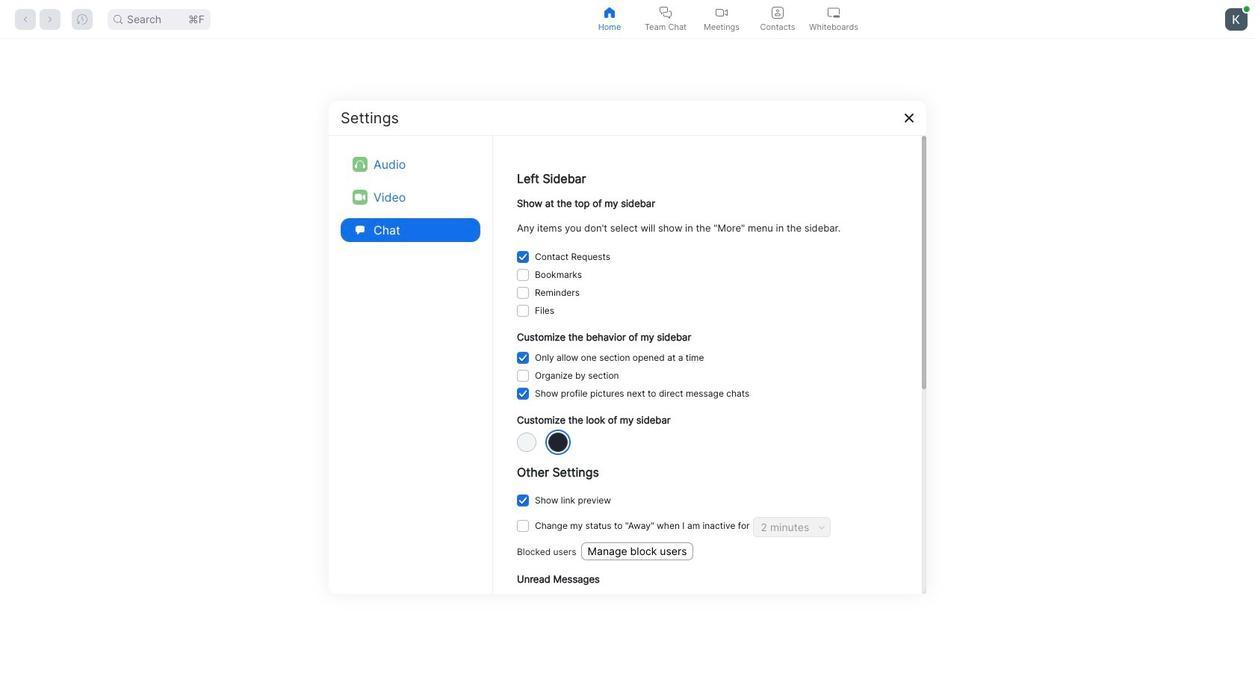 Task type: describe. For each thing, give the bounding box(es) containing it.
. reminders element
[[535, 284, 580, 302]]

show at the top of my sidebar. contact requests element
[[535, 248, 611, 266]]

. files element
[[535, 302, 555, 320]]

. change my status to "away" when i am inactive for element
[[535, 517, 750, 535]]

unread messages. keep all unread messages on top in chat and channel lists element
[[535, 592, 780, 610]]

home small image
[[604, 6, 616, 18]]

online image
[[1245, 6, 1251, 12]]

video on image
[[353, 190, 368, 204]]

. show profile pictures next to direct message chats element
[[535, 385, 750, 403]]

home small image
[[604, 6, 616, 18]]

magnifier image
[[114, 15, 123, 24]]

magnifier image
[[114, 15, 123, 24]]



Task type: locate. For each thing, give the bounding box(es) containing it.
customize the behavior of my sidebar. only allow one section opened at a time element
[[535, 349, 705, 367]]

team chat image
[[660, 6, 672, 18], [660, 6, 672, 18]]

. show link preview element
[[535, 492, 612, 510]]

headphone image
[[353, 157, 368, 172], [355, 159, 366, 169]]

. bookmarks element
[[535, 266, 582, 284]]

whiteboard small image
[[828, 6, 840, 18], [828, 6, 840, 18]]

customize the look of my sidebar. white image
[[517, 433, 537, 452]]

None button
[[517, 251, 529, 263], [517, 269, 529, 281], [517, 287, 529, 299], [517, 305, 529, 317], [517, 352, 529, 364], [517, 370, 529, 382], [517, 388, 529, 400], [517, 495, 529, 507], [517, 520, 529, 532], [517, 251, 529, 263], [517, 269, 529, 281], [517, 287, 529, 299], [517, 305, 529, 317], [517, 352, 529, 364], [517, 370, 529, 382], [517, 388, 529, 400], [517, 495, 529, 507], [517, 520, 529, 532]]

plus squircle image
[[502, 275, 535, 308], [502, 275, 535, 308]]

video on image inside icon
[[355, 192, 366, 202]]

. organize by section element
[[535, 367, 619, 385]]

tab panel
[[0, 39, 1256, 694]]

close image
[[904, 112, 916, 124], [904, 112, 916, 124]]

tab list
[[582, 0, 862, 38]]

online image
[[1245, 6, 1251, 12]]

gray image
[[549, 433, 568, 452]]

video on image
[[716, 6, 728, 18], [716, 6, 728, 18], [355, 192, 366, 202]]

None radio
[[549, 433, 568, 452]]

profile contact image
[[772, 6, 784, 18], [772, 6, 784, 18]]

chat image
[[353, 222, 368, 237], [356, 225, 365, 234]]

None radio
[[517, 433, 537, 452]]

settings tab list
[[341, 148, 481, 246]]



Task type: vqa. For each thing, say whether or not it's contained in the screenshot.
In Meeting icon
no



